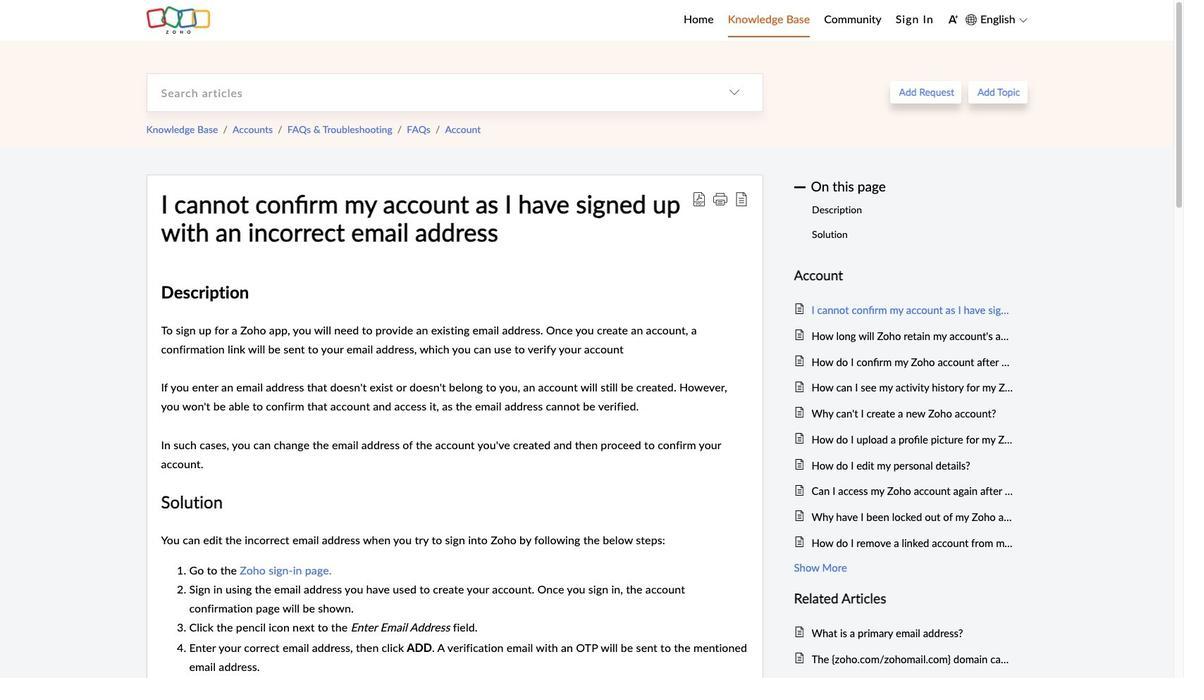Task type: vqa. For each thing, say whether or not it's contained in the screenshot.
Reader view icon on the right top of page
yes



Task type: describe. For each thing, give the bounding box(es) containing it.
Search articles field
[[147, 74, 706, 111]]

user preference image
[[948, 14, 959, 25]]

1 heading from the top
[[794, 265, 1014, 287]]

reader view image
[[734, 192, 748, 206]]



Task type: locate. For each thing, give the bounding box(es) containing it.
user preference element
[[948, 10, 959, 31]]

1 vertical spatial heading
[[794, 589, 1014, 610]]

choose languages element
[[966, 11, 1028, 29]]

download as pdf image
[[692, 192, 706, 206]]

choose category element
[[706, 74, 763, 111]]

0 vertical spatial heading
[[794, 265, 1014, 287]]

heading
[[794, 265, 1014, 287], [794, 589, 1014, 610]]

2 heading from the top
[[794, 589, 1014, 610]]

choose category image
[[729, 87, 740, 98]]



